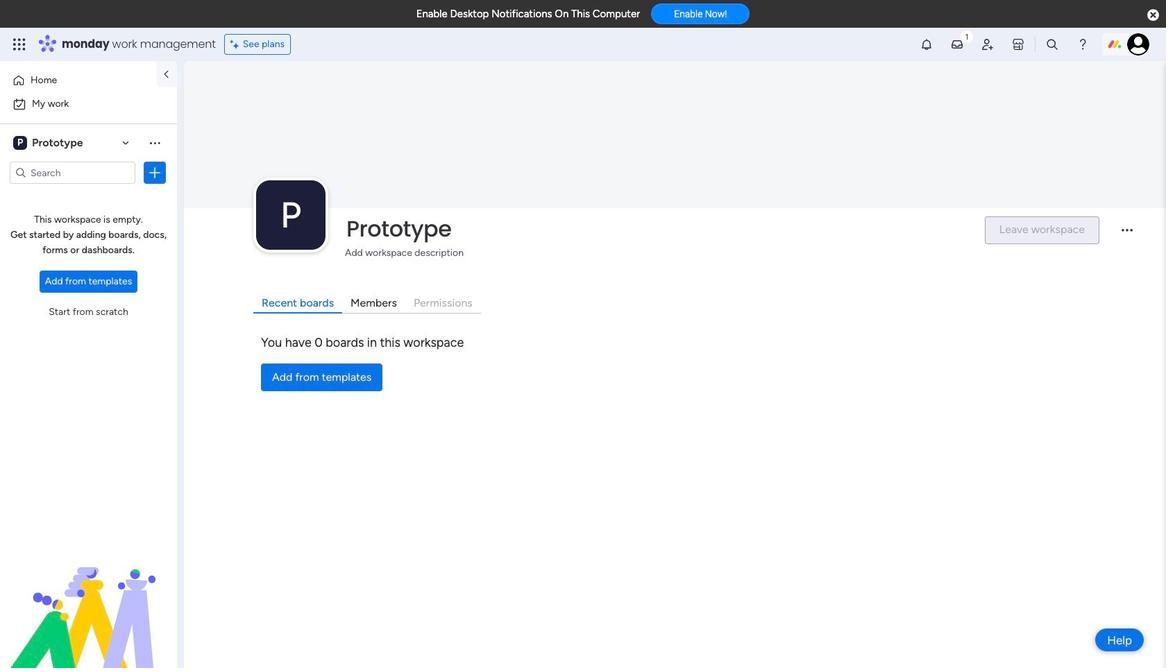Task type: locate. For each thing, give the bounding box(es) containing it.
0 vertical spatial option
[[8, 69, 148, 92]]

help image
[[1076, 38, 1090, 51]]

dapulse close image
[[1148, 8, 1160, 22]]

lottie animation image
[[0, 529, 177, 669]]

2 option from the top
[[8, 93, 169, 115]]

None field
[[343, 215, 974, 244]]

workspace image
[[256, 180, 326, 250]]

update feed image
[[951, 38, 965, 51]]

kendall parks image
[[1128, 33, 1150, 56]]

1 vertical spatial option
[[8, 93, 169, 115]]

v2 ellipsis image
[[1122, 229, 1133, 241]]

1 image
[[961, 28, 974, 44]]

invite members image
[[981, 38, 995, 51]]

monday marketplace image
[[1012, 38, 1026, 51]]

option
[[8, 69, 148, 92], [8, 93, 169, 115]]



Task type: describe. For each thing, give the bounding box(es) containing it.
lottie animation element
[[0, 529, 177, 669]]

see plans image
[[230, 37, 243, 52]]

Search in workspace field
[[29, 165, 116, 181]]

workspace selection element
[[13, 135, 85, 151]]

1 option from the top
[[8, 69, 148, 92]]

workspace options image
[[148, 136, 162, 150]]

search everything image
[[1046, 38, 1060, 51]]

notifications image
[[920, 38, 934, 51]]

options image
[[148, 166, 162, 180]]

workspace image
[[13, 135, 27, 151]]

select product image
[[13, 38, 26, 51]]



Task type: vqa. For each thing, say whether or not it's contained in the screenshot.
This Week / 0 Items
no



